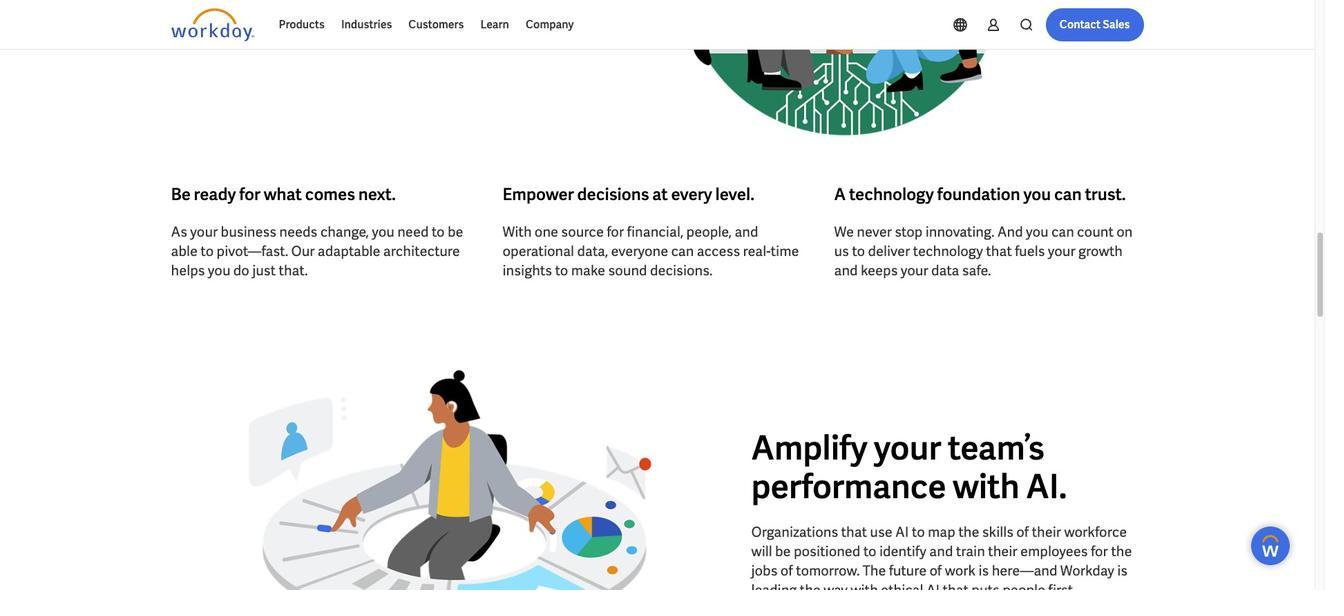 Task type: vqa. For each thing, say whether or not it's contained in the screenshot.
hcm
no



Task type: locate. For each thing, give the bounding box(es) containing it.
adaptable
[[318, 242, 380, 260]]

technology up the 'data'
[[913, 242, 983, 260]]

customers
[[409, 17, 464, 32]]

0 horizontal spatial with
[[851, 582, 878, 591]]

be ready for what comes next.
[[171, 184, 396, 205]]

go to the homepage image
[[171, 8, 254, 41]]

sales
[[1103, 17, 1130, 32]]

1 vertical spatial for
[[607, 223, 624, 241]]

with down the
[[851, 582, 878, 591]]

0 vertical spatial ai
[[895, 524, 909, 542]]

0 vertical spatial can
[[1054, 184, 1082, 205]]

make
[[571, 262, 605, 280]]

financial,
[[627, 223, 683, 241]]

industries button
[[333, 8, 400, 41]]

can
[[1054, 184, 1082, 205], [1052, 223, 1074, 241], [671, 242, 694, 260]]

their up 'employees'
[[1032, 524, 1061, 542]]

the
[[958, 524, 979, 542], [1111, 543, 1132, 561], [800, 582, 821, 591]]

empower decisions at every level.
[[503, 184, 754, 205]]

skills
[[982, 524, 1014, 542]]

leading
[[751, 582, 797, 591]]

0 vertical spatial be
[[448, 223, 463, 241]]

ai
[[895, 524, 909, 542], [926, 582, 940, 591]]

for inside organizations that use ai to map the skills of their workforce will be positioned to identify and train their employees for the jobs of tomorrow. the future of work is here—and workday is leading the way with ethical ai that puts people first.
[[1091, 543, 1108, 561]]

can up decisions. on the top of page
[[671, 242, 694, 260]]

1 vertical spatial can
[[1052, 223, 1074, 241]]

data
[[931, 262, 959, 280]]

2 vertical spatial for
[[1091, 543, 1108, 561]]

2 horizontal spatial for
[[1091, 543, 1108, 561]]

0 horizontal spatial for
[[239, 184, 261, 205]]

of
[[1017, 524, 1029, 542], [781, 562, 793, 580], [930, 562, 942, 580]]

the down tomorrow.
[[800, 582, 821, 591]]

technology
[[849, 184, 934, 205], [913, 242, 983, 260]]

ai down future
[[926, 582, 940, 591]]

0 horizontal spatial of
[[781, 562, 793, 580]]

1 horizontal spatial of
[[930, 562, 942, 580]]

level.
[[715, 184, 754, 205]]

be
[[448, 223, 463, 241], [775, 543, 791, 561]]

the up 'train'
[[958, 524, 979, 542]]

0 horizontal spatial be
[[448, 223, 463, 241]]

0 vertical spatial for
[[239, 184, 261, 205]]

that down 'work'
[[943, 582, 969, 591]]

0 vertical spatial their
[[1032, 524, 1061, 542]]

access
[[697, 242, 740, 260]]

technology up never
[[849, 184, 934, 205]]

our
[[291, 242, 315, 260]]

a technology foundation you can trust.
[[834, 184, 1126, 205]]

their down skills
[[988, 543, 1018, 561]]

1 is from the left
[[979, 562, 989, 580]]

be
[[171, 184, 191, 205]]

is right the workday
[[1117, 562, 1128, 580]]

for inside with one source for financial, people, and operational data, everyone can access real-time insights to make sound decisions.
[[607, 223, 624, 241]]

can left trust.
[[1054, 184, 1082, 205]]

you
[[1024, 184, 1051, 205], [372, 223, 394, 241], [1026, 223, 1049, 241], [208, 262, 230, 280]]

1 vertical spatial technology
[[913, 242, 983, 260]]

foundation
[[937, 184, 1020, 205]]

be right will
[[775, 543, 791, 561]]

be inside organizations that use ai to map the skills of their workforce will be positioned to identify and train their employees for the jobs of tomorrow. the future of work is here—and workday is leading the way with ethical ai that puts people first.
[[775, 543, 791, 561]]

2 horizontal spatial the
[[1111, 543, 1132, 561]]

1 horizontal spatial for
[[607, 223, 624, 241]]

2 vertical spatial can
[[671, 242, 694, 260]]

your
[[190, 223, 218, 241], [1048, 242, 1076, 260], [901, 262, 928, 280], [874, 427, 941, 470]]

pivot—fast.
[[217, 242, 288, 260]]

we
[[834, 223, 854, 241]]

with inside organizations that use ai to map the skills of their workforce will be positioned to identify and train their employees for the jobs of tomorrow. the future of work is here—and workday is leading the way with ethical ai that puts people first.
[[851, 582, 878, 591]]

2 is from the left
[[1117, 562, 1128, 580]]

business
[[221, 223, 276, 241]]

with one source for financial, people, and operational data, everyone can access real-time insights to make sound decisions.
[[503, 223, 799, 280]]

count
[[1077, 223, 1114, 241]]

0 vertical spatial that
[[986, 242, 1012, 260]]

contact
[[1060, 17, 1101, 32]]

operational
[[503, 242, 574, 260]]

with inside amplify your team's performance with ai.
[[953, 466, 1020, 509]]

to left make
[[555, 262, 568, 280]]

every
[[671, 184, 712, 205]]

to
[[432, 223, 445, 241], [201, 242, 214, 260], [852, 242, 865, 260], [555, 262, 568, 280], [912, 524, 925, 542], [863, 543, 877, 561]]

2 vertical spatial that
[[943, 582, 969, 591]]

1 horizontal spatial and
[[834, 262, 858, 280]]

here—and
[[992, 562, 1057, 580]]

to left map
[[912, 524, 925, 542]]

the
[[863, 562, 886, 580]]

0 horizontal spatial that
[[841, 524, 867, 542]]

is
[[979, 562, 989, 580], [1117, 562, 1128, 580]]

2 horizontal spatial and
[[929, 543, 953, 561]]

for down "workforce"
[[1091, 543, 1108, 561]]

your inside amplify your team's performance with ai.
[[874, 427, 941, 470]]

be up architecture
[[448, 223, 463, 241]]

comes
[[305, 184, 355, 205]]

real-
[[743, 242, 771, 260]]

1 vertical spatial be
[[775, 543, 791, 561]]

of up leading
[[781, 562, 793, 580]]

that down and
[[986, 242, 1012, 260]]

to up the
[[863, 543, 877, 561]]

amplify your team's performance with ai.
[[751, 427, 1067, 509]]

that
[[986, 242, 1012, 260], [841, 524, 867, 542], [943, 582, 969, 591]]

can left count
[[1052, 223, 1074, 241]]

products
[[279, 17, 325, 32]]

and up 'real-'
[[735, 223, 758, 241]]

that left use
[[841, 524, 867, 542]]

amplify
[[751, 427, 867, 470]]

with up skills
[[953, 466, 1020, 509]]

products button
[[270, 8, 333, 41]]

learn
[[480, 17, 509, 32]]

learn button
[[472, 8, 517, 41]]

the down "workforce"
[[1111, 543, 1132, 561]]

1 vertical spatial and
[[834, 262, 858, 280]]

do
[[233, 262, 249, 280]]

of left 'work'
[[930, 562, 942, 580]]

tomorrow.
[[796, 562, 860, 580]]

to right us
[[852, 242, 865, 260]]

1 horizontal spatial is
[[1117, 562, 1128, 580]]

architecture
[[383, 242, 460, 260]]

0 horizontal spatial is
[[979, 562, 989, 580]]

is up puts
[[979, 562, 989, 580]]

1 vertical spatial ai
[[926, 582, 940, 591]]

0 horizontal spatial ai
[[895, 524, 909, 542]]

for
[[239, 184, 261, 205], [607, 223, 624, 241], [1091, 543, 1108, 561]]

ai up identify
[[895, 524, 909, 542]]

for up the data, everyone
[[607, 223, 624, 241]]

their
[[1032, 524, 1061, 542], [988, 543, 1018, 561]]

0 horizontal spatial their
[[988, 543, 1018, 561]]

to inside with one source for financial, people, and operational data, everyone can access real-time insights to make sound decisions.
[[555, 262, 568, 280]]

0 vertical spatial with
[[953, 466, 1020, 509]]

1 horizontal spatial with
[[953, 466, 1020, 509]]

future
[[889, 562, 927, 580]]

fuels
[[1015, 242, 1045, 260]]

for left what
[[239, 184, 261, 205]]

0 horizontal spatial and
[[735, 223, 758, 241]]

1 vertical spatial with
[[851, 582, 878, 591]]

1 horizontal spatial be
[[775, 543, 791, 561]]

2 vertical spatial and
[[929, 543, 953, 561]]

with
[[503, 223, 532, 241]]

of right skills
[[1017, 524, 1029, 542]]

0 vertical spatial and
[[735, 223, 758, 241]]

people looking at insights rooted through technology. image
[[586, 0, 1144, 150]]

need
[[397, 223, 429, 241]]

customers button
[[400, 8, 472, 41]]

and inside organizations that use ai to map the skills of their workforce will be positioned to identify and train their employees for the jobs of tomorrow. the future of work is here—and workday is leading the way with ethical ai that puts people first.
[[929, 543, 953, 561]]

2 vertical spatial the
[[800, 582, 821, 591]]

can inside with one source for financial, people, and operational data, everyone can access real-time insights to make sound decisions.
[[671, 242, 694, 260]]

1 horizontal spatial the
[[958, 524, 979, 542]]

puts
[[972, 582, 1000, 591]]

and down map
[[929, 543, 953, 561]]

2 horizontal spatial that
[[986, 242, 1012, 260]]

able
[[171, 242, 198, 260]]

and down us
[[834, 262, 858, 280]]



Task type: describe. For each thing, give the bounding box(es) containing it.
ready
[[194, 184, 236, 205]]

1 horizontal spatial that
[[943, 582, 969, 591]]

0 vertical spatial the
[[958, 524, 979, 542]]

on
[[1117, 223, 1133, 241]]

people
[[1003, 582, 1045, 591]]

1 vertical spatial the
[[1111, 543, 1132, 561]]

workday
[[1060, 562, 1114, 580]]

company button
[[517, 8, 582, 41]]

first.
[[1048, 582, 1076, 591]]

stop
[[895, 223, 923, 241]]

and
[[998, 223, 1023, 241]]

use
[[870, 524, 893, 542]]

trust.
[[1085, 184, 1126, 205]]

next.
[[358, 184, 396, 205]]

safe.
[[962, 262, 991, 280]]

1 vertical spatial their
[[988, 543, 1018, 561]]

0 horizontal spatial the
[[800, 582, 821, 591]]

workforce
[[1064, 524, 1127, 542]]

never
[[857, 223, 892, 241]]

you inside we never stop innovating. and you can count on us to deliver technology that fuels your growth and keeps your data safe.
[[1026, 223, 1049, 241]]

way
[[824, 582, 848, 591]]

sound
[[608, 262, 647, 280]]

that inside we never stop innovating. and you can count on us to deliver technology that fuels your growth and keeps your data safe.
[[986, 242, 1012, 260]]

identify
[[879, 543, 927, 561]]

to right need
[[432, 223, 445, 241]]

empower
[[503, 184, 574, 205]]

organizations that use ai to map the skills of their workforce will be positioned to identify and train their employees for the jobs of tomorrow. the future of work is here—and workday is leading the way with ethical ai that puts people first.
[[751, 524, 1132, 591]]

technology inside we never stop innovating. and you can count on us to deliver technology that fuels your growth and keeps your data safe.
[[913, 242, 983, 260]]

company
[[526, 17, 574, 32]]

decisions
[[577, 184, 649, 205]]

one
[[535, 223, 558, 241]]

work
[[945, 562, 976, 580]]

performance
[[751, 466, 946, 509]]

and inside with one source for financial, people, and operational data, everyone can access real-time insights to make sound decisions.
[[735, 223, 758, 241]]

people,
[[686, 223, 732, 241]]

that.
[[279, 262, 308, 280]]

contact sales link
[[1046, 8, 1144, 41]]

just
[[252, 262, 276, 280]]

deliver
[[868, 242, 910, 260]]

needs
[[279, 223, 317, 241]]

will
[[751, 543, 772, 561]]

train
[[956, 543, 985, 561]]

at
[[652, 184, 668, 205]]

we never stop innovating. and you can count on us to deliver technology that fuels your growth and keeps your data safe.
[[834, 223, 1133, 280]]

and inside we never stop innovating. and you can count on us to deliver technology that fuels your growth and keeps your data safe.
[[834, 262, 858, 280]]

how skills-based organizations can use ai to create the jobs of tomorrow blog image
[[171, 336, 729, 591]]

change,
[[320, 223, 369, 241]]

contact sales
[[1060, 17, 1130, 32]]

us
[[834, 242, 849, 260]]

can inside we never stop innovating. and you can count on us to deliver technology that fuels your growth and keeps your data safe.
[[1052, 223, 1074, 241]]

decisions.
[[650, 262, 713, 280]]

insights
[[503, 262, 552, 280]]

as
[[171, 223, 187, 241]]

0 vertical spatial technology
[[849, 184, 934, 205]]

organizations
[[751, 524, 838, 542]]

what
[[264, 184, 302, 205]]

as your business needs change, you need to be able to pivot—fast. our adaptable architecture helps you do just that.
[[171, 223, 463, 280]]

be inside 'as your business needs change, you need to be able to pivot—fast. our adaptable architecture helps you do just that.'
[[448, 223, 463, 241]]

keeps
[[861, 262, 898, 280]]

industries
[[341, 17, 392, 32]]

innovating.
[[926, 223, 995, 241]]

data, everyone
[[577, 242, 668, 260]]

1 horizontal spatial their
[[1032, 524, 1061, 542]]

ethical
[[881, 582, 923, 591]]

helps
[[171, 262, 205, 280]]

positioned
[[794, 543, 860, 561]]

growth
[[1079, 242, 1123, 260]]

1 horizontal spatial ai
[[926, 582, 940, 591]]

to right able
[[201, 242, 214, 260]]

your inside 'as your business needs change, you need to be able to pivot—fast. our adaptable architecture helps you do just that.'
[[190, 223, 218, 241]]

2 horizontal spatial of
[[1017, 524, 1029, 542]]

1 vertical spatial that
[[841, 524, 867, 542]]

a
[[834, 184, 846, 205]]

map
[[928, 524, 955, 542]]

employees
[[1020, 543, 1088, 561]]

to inside we never stop innovating. and you can count on us to deliver technology that fuels your growth and keeps your data safe.
[[852, 242, 865, 260]]

jobs
[[751, 562, 778, 580]]

ai.
[[1026, 466, 1067, 509]]

source
[[561, 223, 604, 241]]

team's
[[948, 427, 1045, 470]]



